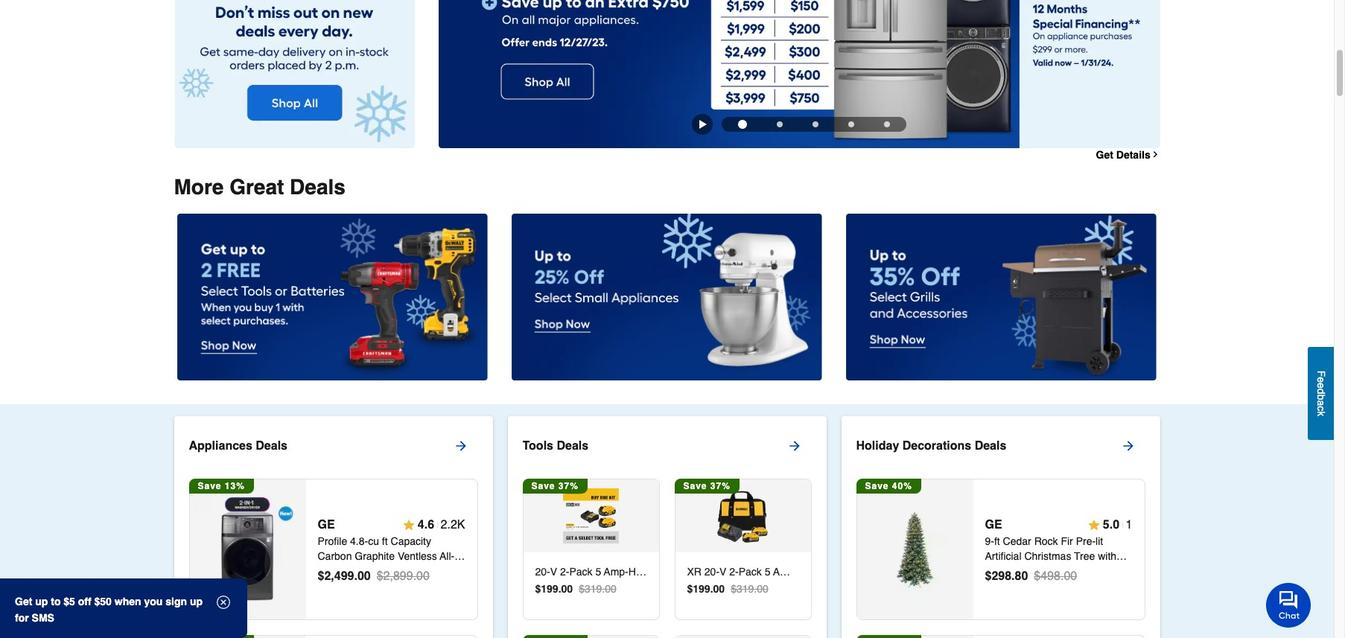 Task type: vqa. For each thing, say whether or not it's contained in the screenshot.
rightmost of
no



Task type: describe. For each thing, give the bounding box(es) containing it.
$50
[[94, 596, 112, 608]]

0 horizontal spatial 00
[[358, 570, 371, 583]]

1 save from the left
[[198, 481, 222, 492]]

2 199 from the left
[[693, 584, 711, 596]]

appliances
[[189, 440, 253, 453]]

washer/dryer
[[352, 565, 416, 577]]

25 days of deals. don't miss deals every day. same-day delivery on in-stock orders placed by 2 p m. image
[[174, 0, 415, 148]]

in-
[[318, 565, 329, 577]]

2 tools image from the left
[[716, 489, 771, 544]]

get details
[[1097, 149, 1151, 161]]

9-
[[985, 536, 995, 548]]

5.0
[[1103, 518, 1120, 532]]

$ 2,499 . 00 $2,899.00
[[318, 570, 430, 583]]

ft inside profile 4.8-cu ft capacity carbon graphite ventless all- in-one washer/dryer combo energy star
[[382, 536, 388, 548]]

2 e from the top
[[1316, 383, 1328, 389]]

1 e from the top
[[1316, 377, 1328, 383]]

appliances image
[[194, 497, 301, 603]]

arrow right image inside 'appliances deals' link
[[453, 439, 468, 454]]

get for get details
[[1097, 149, 1114, 161]]

2 up from the left
[[190, 596, 203, 608]]

scroll to item #4 element
[[834, 121, 870, 127]]

2 $319.00 from the left
[[731, 584, 769, 596]]

2 37% from the left
[[711, 481, 731, 492]]

1 37% from the left
[[559, 481, 579, 492]]

3 save from the left
[[684, 481, 708, 492]]

appliances deals
[[189, 440, 288, 453]]

up to 35 percent off select grills and accessories. image
[[847, 214, 1158, 381]]

b
[[1316, 394, 1328, 400]]

all-
[[440, 551, 455, 562]]

get details link
[[1097, 149, 1161, 161]]

2 horizontal spatial 00
[[714, 584, 725, 596]]

$498.00
[[1035, 570, 1078, 583]]

save 40%
[[866, 481, 913, 492]]

1 horizontal spatial 00
[[562, 584, 573, 596]]

$ inside 9-ft cedar rock fir pre-lit artificial christmas tree with led lights $ 298 . 80 $498.00
[[985, 570, 992, 583]]

2.2k
[[441, 518, 465, 532]]

1 save 37% from the left
[[532, 481, 579, 492]]

tools
[[523, 440, 554, 453]]

40%
[[893, 481, 913, 492]]

star
[[365, 580, 392, 592]]

f e e d b a c k button
[[1308, 347, 1335, 440]]

arrow right image for tools deals
[[787, 439, 802, 454]]

ge for 2,499
[[318, 518, 335, 532]]

holiday decorations deals
[[857, 440, 1007, 453]]

deals right great
[[290, 175, 346, 199]]

chevron right image
[[1151, 150, 1161, 160]]

4.6
[[418, 518, 434, 532]]

ft inside 9-ft cedar rock fir pre-lit artificial christmas tree with led lights $ 298 . 80 $498.00
[[995, 536, 1001, 548]]

rating filled image
[[403, 519, 415, 531]]

scroll to item #3 element
[[798, 121, 834, 127]]

off
[[78, 596, 91, 608]]

get for get up to $5 off $50 when you sign up for sms
[[15, 596, 32, 608]]

profile
[[318, 536, 347, 548]]

cu
[[368, 536, 379, 548]]

with
[[1099, 551, 1117, 562]]

to
[[51, 596, 61, 608]]

lights
[[1009, 565, 1037, 577]]

one
[[329, 565, 349, 577]]

graphite
[[355, 551, 395, 562]]

get up to $5 off $50 when you sign up for sms
[[15, 596, 203, 624]]

deals inside "link"
[[975, 440, 1007, 453]]

ventless
[[398, 551, 437, 562]]

sms
[[32, 613, 54, 624]]

combo
[[419, 565, 453, 577]]

artificial
[[985, 551, 1022, 562]]



Task type: locate. For each thing, give the bounding box(es) containing it.
0 horizontal spatial 199
[[541, 584, 559, 596]]

1 tools image from the left
[[564, 489, 619, 544]]

lit
[[1096, 536, 1104, 548]]

1 horizontal spatial ge
[[985, 518, 1003, 532]]

2 save 37% from the left
[[684, 481, 731, 492]]

get up for
[[15, 596, 32, 608]]

up left to
[[35, 596, 48, 608]]

ft
[[382, 536, 388, 548], [995, 536, 1001, 548]]

arrow right image
[[1133, 18, 1148, 33], [453, 439, 468, 454]]

scroll to item #5 element
[[870, 121, 905, 127]]

get
[[1097, 149, 1114, 161], [15, 596, 32, 608]]

holiday decorations deals link
[[857, 429, 1161, 464]]

for
[[15, 613, 29, 624]]

9-ft cedar rock fir pre-lit artificial christmas tree with led lights $ 298 . 80 $498.00
[[985, 536, 1117, 583]]

1 $ 199 . 00 $319.00 from the left
[[535, 584, 617, 596]]

f e e d b a c k
[[1316, 371, 1328, 416]]

tools image
[[564, 489, 619, 544], [716, 489, 771, 544]]

deals right tools
[[557, 440, 589, 453]]

0 horizontal spatial arrow right image
[[453, 439, 468, 454]]

chat invite button image
[[1267, 582, 1312, 628]]

1 ft from the left
[[382, 536, 388, 548]]

ft right 'cu'
[[382, 536, 388, 548]]

4.8-
[[350, 536, 368, 548]]

great
[[230, 175, 284, 199]]

tools deals
[[523, 440, 589, 453]]

1 horizontal spatial up
[[190, 596, 203, 608]]

0 vertical spatial arrow right image
[[1133, 18, 1148, 33]]

ge up 9-
[[985, 518, 1003, 532]]

298
[[992, 570, 1012, 583]]

1 vertical spatial get
[[15, 596, 32, 608]]

tree
[[1075, 551, 1096, 562]]

80
[[1015, 570, 1029, 583]]

save 13%
[[198, 481, 245, 492]]

1 horizontal spatial save 37%
[[684, 481, 731, 492]]

1 horizontal spatial 37%
[[711, 481, 731, 492]]

1 horizontal spatial get
[[1097, 149, 1114, 161]]

get inside get up to $5 off $50 when you sign up for sms
[[15, 596, 32, 608]]

e
[[1316, 377, 1328, 383], [1316, 383, 1328, 389]]

energy
[[318, 580, 362, 592]]

more
[[174, 175, 224, 199]]

details
[[1117, 149, 1151, 161]]

deals inside 'link'
[[557, 440, 589, 453]]

save down tools deals 'link'
[[684, 481, 708, 492]]

ge up profile
[[318, 518, 335, 532]]

arrow right image inside holiday decorations deals "link"
[[1121, 439, 1136, 454]]

4 save from the left
[[866, 481, 889, 492]]

1 horizontal spatial $319.00
[[731, 584, 769, 596]]

scroll to item #1 element
[[724, 120, 762, 129]]

save 37%
[[532, 481, 579, 492], [684, 481, 731, 492]]

0 horizontal spatial arrow right image
[[787, 439, 802, 454]]

arrow right image for holiday decorations deals
[[1121, 439, 1136, 454]]

cedar
[[1003, 536, 1032, 548]]

13%
[[225, 481, 245, 492]]

1 199 from the left
[[541, 584, 559, 596]]

$319.00
[[579, 584, 617, 596], [731, 584, 769, 596]]

2 ge from the left
[[985, 518, 1003, 532]]

199
[[541, 584, 559, 596], [693, 584, 711, 596]]

1 horizontal spatial 199
[[693, 584, 711, 596]]

save
[[198, 481, 222, 492], [532, 481, 556, 492], [684, 481, 708, 492], [866, 481, 889, 492]]

1 ge from the left
[[318, 518, 335, 532]]

0 horizontal spatial $319.00
[[579, 584, 617, 596]]

0 horizontal spatial up
[[35, 596, 48, 608]]

0 horizontal spatial tools image
[[564, 489, 619, 544]]

2,499
[[324, 570, 354, 583]]

37% down tools deals
[[559, 481, 579, 492]]

$ 199 . 00 $319.00
[[535, 584, 617, 596], [687, 584, 769, 596]]

a
[[1316, 400, 1328, 406]]

1
[[1126, 518, 1133, 532]]

$2,899.00
[[377, 570, 430, 583]]

4.6 2.2k
[[418, 518, 465, 532]]

up to 30 percent off select major appliances. plus, save up to an extra $750 on major appliances. image
[[439, 0, 1161, 148]]

capacity
[[391, 536, 431, 548]]

up
[[35, 596, 48, 608], [190, 596, 203, 608]]

d
[[1316, 389, 1328, 394]]

pre-
[[1076, 536, 1096, 548]]

holiday decorations image
[[862, 497, 969, 603]]

profile 4.8-cu ft capacity carbon graphite ventless all- in-one washer/dryer combo energy star
[[318, 536, 455, 592]]

1 up from the left
[[35, 596, 48, 608]]

more great deals
[[174, 175, 346, 199]]

c
[[1316, 406, 1328, 411]]

1 $319.00 from the left
[[579, 584, 617, 596]]

37% down tools deals 'link'
[[711, 481, 731, 492]]

ge
[[318, 518, 335, 532], [985, 518, 1003, 532]]

0 horizontal spatial ge
[[318, 518, 335, 532]]

sign
[[166, 596, 187, 608]]

f
[[1316, 371, 1328, 377]]

1 horizontal spatial arrow right image
[[1133, 18, 1148, 33]]

$5
[[64, 596, 75, 608]]

scroll to item #2 element
[[762, 121, 798, 127]]

save left the 13% on the left bottom of the page
[[198, 481, 222, 492]]

get up to 2 free select tools or batteries when you buy 1 with select purchases. image
[[177, 214, 488, 381]]

tools deals link
[[523, 429, 827, 464]]

led
[[985, 565, 1006, 577]]

. inside 9-ft cedar rock fir pre-lit artificial christmas tree with led lights $ 298 . 80 $498.00
[[1012, 570, 1015, 583]]

get left details
[[1097, 149, 1114, 161]]

0 vertical spatial get
[[1097, 149, 1114, 161]]

.
[[354, 570, 358, 583], [1012, 570, 1015, 583], [559, 584, 562, 596], [711, 584, 714, 596]]

e up b
[[1316, 383, 1328, 389]]

save left '40%' at right bottom
[[866, 481, 889, 492]]

decorations
[[903, 440, 972, 453]]

0 horizontal spatial ft
[[382, 536, 388, 548]]

0 horizontal spatial get
[[15, 596, 32, 608]]

save down tools
[[532, 481, 556, 492]]

1 arrow right image from the left
[[787, 439, 802, 454]]

2 ft from the left
[[995, 536, 1001, 548]]

arrow right image inside tools deals 'link'
[[787, 439, 802, 454]]

christmas
[[1025, 551, 1072, 562]]

ft up "artificial"
[[995, 536, 1001, 548]]

up right the sign
[[190, 596, 203, 608]]

$
[[318, 570, 324, 583], [985, 570, 992, 583], [535, 584, 541, 596], [687, 584, 693, 596]]

0 horizontal spatial 37%
[[559, 481, 579, 492]]

appliances deals link
[[189, 429, 493, 464]]

deals
[[290, 175, 346, 199], [256, 440, 288, 453], [557, 440, 589, 453], [975, 440, 1007, 453]]

5.0 1
[[1103, 518, 1133, 532]]

k
[[1316, 411, 1328, 416]]

you
[[144, 596, 163, 608]]

1 horizontal spatial tools image
[[716, 489, 771, 544]]

0 horizontal spatial $ 199 . 00 $319.00
[[535, 584, 617, 596]]

e up d
[[1316, 377, 1328, 383]]

fir
[[1061, 536, 1074, 548]]

deals right appliances
[[256, 440, 288, 453]]

arrow right image
[[787, 439, 802, 454], [1121, 439, 1136, 454]]

1 vertical spatial arrow right image
[[453, 439, 468, 454]]

1 horizontal spatial arrow right image
[[1121, 439, 1136, 454]]

deals right decorations
[[975, 440, 1007, 453]]

00
[[358, 570, 371, 583], [562, 584, 573, 596], [714, 584, 725, 596]]

1 horizontal spatial ft
[[995, 536, 1001, 548]]

2 save from the left
[[532, 481, 556, 492]]

holiday
[[857, 440, 900, 453]]

1 horizontal spatial $ 199 . 00 $319.00
[[687, 584, 769, 596]]

rock
[[1035, 536, 1059, 548]]

save 37% down tools deals
[[532, 481, 579, 492]]

carbon
[[318, 551, 352, 562]]

0 horizontal spatial save 37%
[[532, 481, 579, 492]]

ge for 298
[[985, 518, 1003, 532]]

37%
[[559, 481, 579, 492], [711, 481, 731, 492]]

2 $ 199 . 00 $319.00 from the left
[[687, 584, 769, 596]]

when
[[115, 596, 141, 608]]

2 arrow right image from the left
[[1121, 439, 1136, 454]]

rating filled image
[[1089, 519, 1100, 531]]

save 37% down tools deals 'link'
[[684, 481, 731, 492]]

up to 25 percent off select small appliances. image
[[512, 214, 823, 381]]



